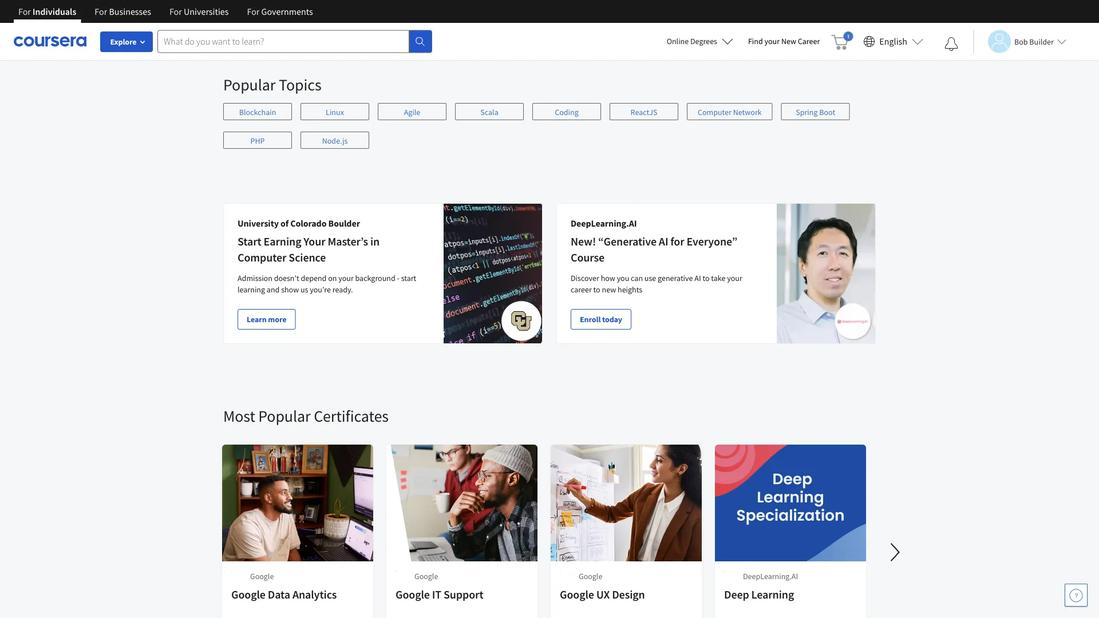 Task type: vqa. For each thing, say whether or not it's contained in the screenshot.
arts and humanities BUTTON
no



Task type: describe. For each thing, give the bounding box(es) containing it.
for for individuals
[[18, 6, 31, 17]]

in
[[370, 235, 380, 249]]

placeholder image
[[231, 571, 232, 572]]

your inside admission doesn't depend on your background - start learning and show us you're ready.
[[339, 273, 354, 284]]

deeplearning.ai for deeplearning.ai
[[743, 572, 798, 582]]

for businesses
[[95, 6, 151, 17]]

spring
[[796, 107, 818, 118]]

data
[[268, 588, 290, 602]]

popular inside most popular certificates carousel element
[[258, 407, 311, 427]]

english button
[[859, 23, 928, 60]]

linux link
[[301, 103, 369, 121]]

coding
[[555, 107, 579, 118]]

course inside deeplearning.ai new! "generative ai for everyone" course
[[571, 251, 605, 265]]

google down placeholder icon
[[231, 588, 266, 602]]

explore
[[110, 37, 137, 47]]

english
[[880, 36, 908, 47]]

learn more link
[[238, 309, 296, 330]]

node.js
[[322, 136, 348, 146]]

analytics
[[293, 588, 337, 602]]

network
[[733, 107, 762, 118]]

popular topics
[[223, 75, 322, 95]]

for universities
[[169, 6, 229, 17]]

topics
[[279, 75, 322, 95]]

heights
[[618, 285, 643, 295]]

google ux design
[[560, 588, 645, 602]]

generative
[[658, 273, 693, 284]]

deep learning
[[724, 588, 794, 602]]

learning
[[752, 588, 794, 602]]

ready.
[[333, 285, 353, 295]]

for
[[671, 235, 685, 249]]

ai inside deeplearning.ai new! "generative ai for everyone" course
[[659, 235, 668, 249]]

us
[[301, 285, 308, 295]]

for governments
[[247, 6, 313, 17]]

for individuals
[[18, 6, 76, 17]]

coding link
[[533, 103, 601, 121]]

admission doesn't depend on your background - start learning and show us you're ready.
[[238, 273, 416, 295]]

learn
[[247, 315, 267, 325]]

spring boot
[[796, 107, 836, 118]]

and
[[267, 285, 280, 295]]

computer inside computer network link
[[698, 107, 732, 118]]

shopping cart: 1 item image
[[832, 31, 853, 50]]

php link
[[223, 132, 292, 149]]

university of colorado boulder start earning your master's in computer science
[[238, 218, 380, 265]]

most
[[223, 407, 255, 427]]

governments
[[261, 6, 313, 17]]

scala
[[481, 107, 499, 118]]

computer network
[[698, 107, 762, 118]]

0 vertical spatial course
[[231, 2, 255, 12]]

online
[[667, 36, 689, 46]]

you
[[617, 273, 629, 284]]

agile
[[404, 107, 420, 118]]

google data analytics
[[231, 588, 337, 602]]

support
[[444, 588, 484, 602]]

your inside discover how you can use generative ai to take your career to new heights
[[727, 273, 743, 284]]

individuals
[[33, 6, 76, 17]]

google left it
[[396, 588, 430, 602]]

computer inside university of colorado boulder start earning your master's in computer science
[[238, 251, 287, 265]]

bob
[[1015, 36, 1028, 47]]

next slide image
[[882, 539, 909, 567]]

earning
[[264, 235, 301, 249]]

start
[[401, 273, 416, 284]]

boulder
[[328, 218, 360, 229]]

master's
[[328, 235, 368, 249]]

explore button
[[100, 31, 153, 52]]

for for governments
[[247, 6, 260, 17]]

boot
[[820, 107, 836, 118]]

enroll
[[580, 315, 601, 325]]

new
[[782, 36, 796, 46]]

ai inside discover how you can use generative ai to take your career to new heights
[[695, 273, 701, 284]]

universities
[[184, 6, 229, 17]]

placeholder image for deep learning
[[724, 571, 725, 572]]

blockchain link
[[223, 103, 292, 121]]

design
[[612, 588, 645, 602]]



Task type: locate. For each thing, give the bounding box(es) containing it.
ai
[[659, 235, 668, 249], [695, 273, 701, 284]]

google
[[250, 572, 274, 582], [415, 572, 438, 582], [579, 572, 603, 582], [231, 588, 266, 602], [396, 588, 430, 602], [560, 588, 594, 602]]

3 placeholder image from the left
[[724, 571, 725, 572]]

learn more
[[247, 315, 287, 325]]

your
[[304, 235, 326, 249]]

science
[[289, 251, 326, 265]]

banner navigation
[[9, 0, 322, 23]]

google it support
[[396, 588, 484, 602]]

1 vertical spatial popular
[[258, 407, 311, 427]]

1 list from the top
[[223, 38, 867, 51]]

career
[[798, 36, 820, 46]]

2 placeholder image from the left
[[560, 571, 561, 572]]

0 horizontal spatial ai
[[659, 235, 668, 249]]

"generative
[[598, 235, 657, 249]]

how
[[601, 273, 615, 284]]

1 horizontal spatial deeplearning.ai
[[743, 572, 798, 582]]

new! "generative ai for everyone" course link
[[571, 235, 738, 265]]

1 horizontal spatial placeholder image
[[560, 571, 561, 572]]

online degrees button
[[658, 29, 743, 54]]

4 for from the left
[[247, 6, 260, 17]]

1 horizontal spatial course
[[571, 251, 605, 265]]

start
[[238, 235, 261, 249]]

0 horizontal spatial to
[[594, 285, 600, 295]]

placeholder image up google ux design
[[560, 571, 561, 572]]

on
[[328, 273, 337, 284]]

1 horizontal spatial your
[[727, 273, 743, 284]]

for left 'individuals'
[[18, 6, 31, 17]]

your right take
[[727, 273, 743, 284]]

of
[[281, 218, 289, 229]]

deeplearning.ai inside deeplearning.ai new! "generative ai for everyone" course
[[571, 218, 637, 229]]

1 for from the left
[[18, 6, 31, 17]]

computer network link
[[687, 103, 773, 121]]

reactjs
[[631, 107, 658, 118]]

placeholder image
[[396, 571, 397, 572], [560, 571, 561, 572], [724, 571, 725, 572]]

to left take
[[703, 273, 710, 284]]

0 horizontal spatial deeplearning.ai
[[571, 218, 637, 229]]

colorado
[[290, 218, 327, 229]]

ux
[[597, 588, 610, 602]]

new!
[[571, 235, 596, 249]]

it
[[432, 588, 442, 602]]

1 vertical spatial list
[[223, 103, 876, 161]]

What do you want to learn? text field
[[157, 30, 409, 53]]

use
[[645, 273, 656, 284]]

ai left for
[[659, 235, 668, 249]]

0 horizontal spatial your
[[339, 273, 354, 284]]

1 vertical spatial course
[[571, 251, 605, 265]]

for for universities
[[169, 6, 182, 17]]

you're
[[310, 285, 331, 295]]

to left new
[[594, 285, 600, 295]]

0 vertical spatial deeplearning.ai
[[571, 218, 637, 229]]

course down new!
[[571, 251, 605, 265]]

bob builder button
[[973, 30, 1067, 53]]

list
[[223, 38, 867, 51], [223, 103, 876, 161]]

career
[[571, 285, 592, 295]]

course right universities
[[231, 2, 255, 12]]

discover how you can use generative ai to take your career to new heights
[[571, 273, 743, 295]]

deeplearning.ai inside most popular certificates carousel element
[[743, 572, 798, 582]]

deeplearning.ai up new!
[[571, 218, 637, 229]]

enroll today link
[[571, 309, 632, 330]]

take
[[711, 273, 726, 284]]

for
[[18, 6, 31, 17], [95, 6, 107, 17], [169, 6, 182, 17], [247, 6, 260, 17]]

your
[[765, 36, 780, 46], [339, 273, 354, 284], [727, 273, 743, 284]]

2 list from the top
[[223, 103, 876, 161]]

today
[[602, 315, 622, 325]]

google up google ux design
[[579, 572, 603, 582]]

-
[[397, 273, 400, 284]]

certificates
[[314, 407, 389, 427]]

coursera image
[[14, 32, 86, 51]]

2 horizontal spatial your
[[765, 36, 780, 46]]

0 horizontal spatial placeholder image
[[396, 571, 397, 572]]

show
[[281, 285, 299, 295]]

google up data at the bottom of page
[[250, 572, 274, 582]]

0 horizontal spatial course
[[231, 2, 255, 12]]

0 vertical spatial popular
[[223, 75, 276, 95]]

your up ready. at the top left
[[339, 273, 354, 284]]

1 vertical spatial to
[[594, 285, 600, 295]]

placeholder image up google it support
[[396, 571, 397, 572]]

google up it
[[415, 572, 438, 582]]

help center image
[[1070, 589, 1083, 602]]

everyone"
[[687, 235, 738, 249]]

online degrees
[[667, 36, 717, 46]]

deeplearning.ai for deeplearning.ai new! "generative ai for everyone" course
[[571, 218, 637, 229]]

show notifications image
[[945, 37, 959, 51]]

1 horizontal spatial ai
[[695, 273, 701, 284]]

list containing blockchain
[[223, 103, 876, 161]]

admission
[[238, 273, 272, 284]]

0 horizontal spatial computer
[[238, 251, 287, 265]]

find your new career
[[748, 36, 820, 46]]

node.js link
[[301, 132, 369, 149]]

course
[[231, 2, 255, 12], [571, 251, 605, 265]]

computer left network
[[698, 107, 732, 118]]

doesn't
[[274, 273, 299, 284]]

0 vertical spatial list
[[223, 38, 867, 51]]

None search field
[[157, 30, 432, 53]]

spring boot link
[[781, 103, 850, 121]]

university
[[238, 218, 279, 229]]

most popular certificates carousel element
[[218, 372, 1099, 618]]

discover
[[571, 273, 599, 284]]

more
[[268, 315, 287, 325]]

ai left take
[[695, 273, 701, 284]]

0 vertical spatial to
[[703, 273, 710, 284]]

can
[[631, 273, 643, 284]]

deeplearning.ai new! "generative ai for everyone" course
[[571, 218, 738, 265]]

placeholder image up deep at bottom right
[[724, 571, 725, 572]]

new
[[602, 285, 616, 295]]

background
[[355, 273, 396, 284]]

for for businesses
[[95, 6, 107, 17]]

enroll today
[[580, 315, 622, 325]]

learning
[[238, 285, 265, 295]]

most popular certificates
[[223, 407, 389, 427]]

degrees
[[691, 36, 717, 46]]

popular up blockchain link
[[223, 75, 276, 95]]

scala link
[[455, 103, 524, 121]]

3 for from the left
[[169, 6, 182, 17]]

php
[[251, 136, 265, 146]]

builder
[[1030, 36, 1054, 47]]

google left ux
[[560, 588, 594, 602]]

2 for from the left
[[95, 6, 107, 17]]

placeholder image for google ux design
[[560, 571, 561, 572]]

find your new career link
[[743, 34, 826, 49]]

1 horizontal spatial to
[[703, 273, 710, 284]]

1 vertical spatial ai
[[695, 273, 701, 284]]

reactjs link
[[610, 103, 679, 121]]

0 vertical spatial ai
[[659, 235, 668, 249]]

businesses
[[109, 6, 151, 17]]

your right find
[[765, 36, 780, 46]]

placeholder image for google it support
[[396, 571, 397, 572]]

computer down start
[[238, 251, 287, 265]]

2 horizontal spatial placeholder image
[[724, 571, 725, 572]]

1 horizontal spatial computer
[[698, 107, 732, 118]]

for left the governments
[[247, 6, 260, 17]]

agile link
[[378, 103, 447, 121]]

find
[[748, 36, 763, 46]]

bob builder
[[1015, 36, 1054, 47]]

deeplearning.ai up learning
[[743, 572, 798, 582]]

popular right most
[[258, 407, 311, 427]]

deeplearning.ai
[[571, 218, 637, 229], [743, 572, 798, 582]]

1 vertical spatial deeplearning.ai
[[743, 572, 798, 582]]

for left businesses
[[95, 6, 107, 17]]

1 placeholder image from the left
[[396, 571, 397, 572]]

computer
[[698, 107, 732, 118], [238, 251, 287, 265]]

for left universities
[[169, 6, 182, 17]]

1 vertical spatial computer
[[238, 251, 287, 265]]

linux
[[326, 107, 344, 118]]

course link
[[221, 0, 374, 23]]

0 vertical spatial computer
[[698, 107, 732, 118]]

to
[[703, 273, 710, 284], [594, 285, 600, 295]]

deep
[[724, 588, 749, 602]]



